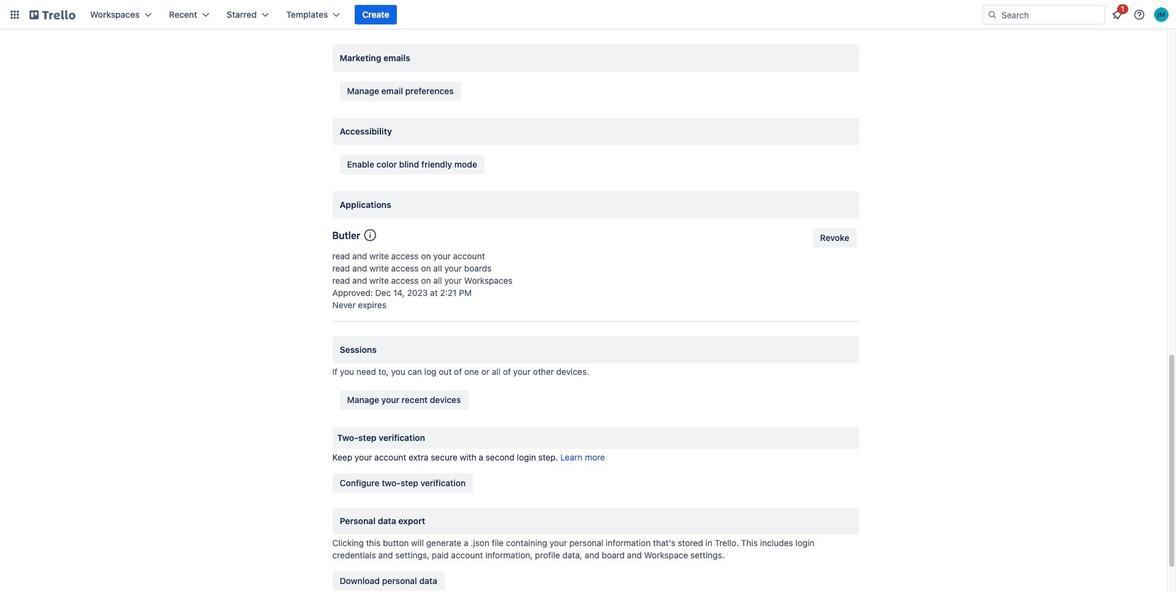 Task type: describe. For each thing, give the bounding box(es) containing it.
back to home image
[[29, 5, 75, 25]]

primary element
[[0, 0, 1176, 29]]



Task type: vqa. For each thing, say whether or not it's contained in the screenshot.
Jeremy Miller (jeremymiller198) "icon"
yes



Task type: locate. For each thing, give the bounding box(es) containing it.
Search field
[[983, 5, 1105, 25]]

jeremy miller (jeremymiller198) image
[[1154, 7, 1169, 22]]

None button
[[813, 228, 857, 248]]

open information menu image
[[1133, 9, 1146, 21]]

search image
[[987, 10, 997, 20]]

1 notification image
[[1110, 7, 1125, 22]]



